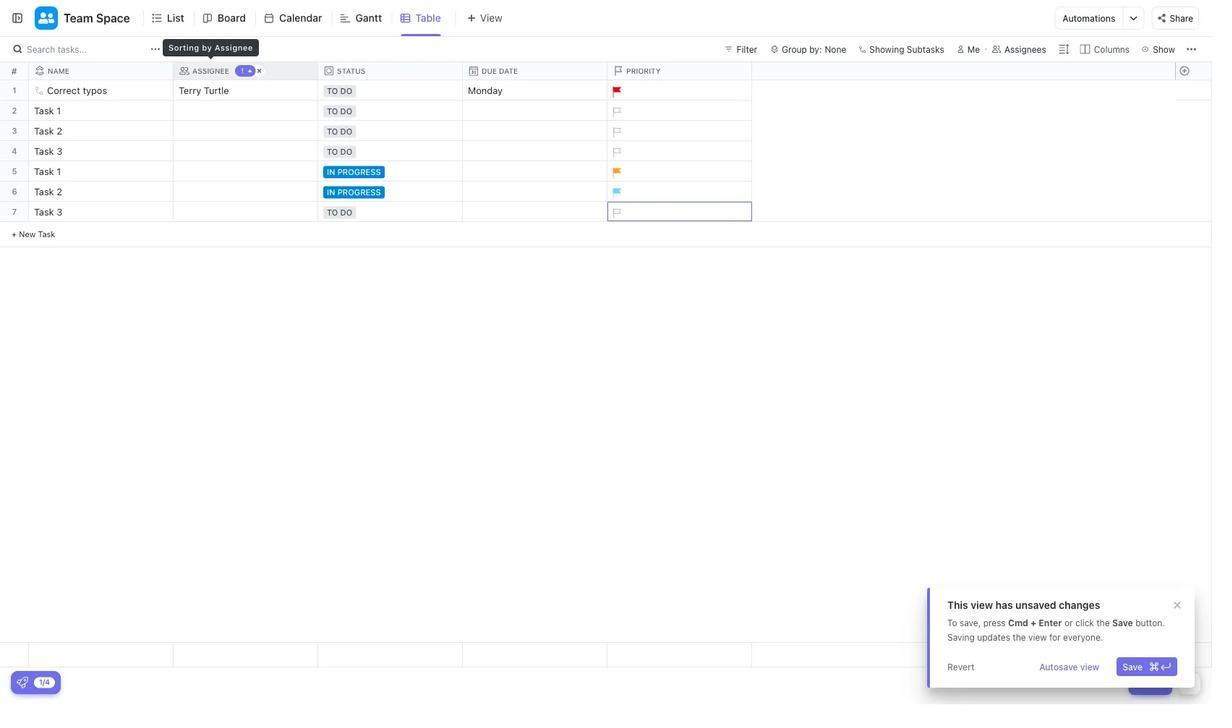 Task type: locate. For each thing, give the bounding box(es) containing it.
in
[[327, 168, 335, 177], [327, 188, 335, 197]]

in progress cell
[[318, 161, 463, 181], [318, 182, 463, 201]]

calendar link
[[279, 0, 328, 36]]

press space to select this row. row containing correct typos
[[29, 80, 753, 103]]

3 for second set priority image from the bottom of the page
[[57, 146, 62, 157]]

4 to do from the top
[[327, 147, 353, 157]]

4 do from the top
[[341, 147, 353, 157]]

task 3
[[34, 146, 62, 157], [34, 207, 62, 217]]

view down everyone.
[[1081, 662, 1100, 672]]

2 to from the top
[[327, 107, 338, 116]]

row group
[[0, 80, 29, 248], [29, 80, 753, 248], [1176, 80, 1212, 248]]

0 vertical spatial 2
[[12, 106, 17, 115]]

1 in progress cell from the top
[[318, 161, 463, 181]]

0 horizontal spatial view
[[971, 600, 994, 612]]

0 vertical spatial save
[[1113, 618, 1134, 628]]

1 vertical spatial save
[[1123, 662, 1143, 672]]

name column header
[[29, 62, 177, 80]]

0 vertical spatial 3
[[12, 126, 17, 135]]

6
[[12, 187, 17, 196]]

4
[[12, 146, 17, 156]]

0 vertical spatial in
[[327, 168, 335, 177]]

press space to select this row. row containing ‎task 2
[[29, 121, 753, 143]]

progress for task 1
[[338, 168, 381, 177]]

in progress for task 1
[[327, 168, 381, 177]]

1 down #
[[13, 85, 16, 95]]

‎task up ‎task 2
[[34, 105, 54, 116]]

task 1
[[34, 166, 61, 177]]

assignees button
[[986, 41, 1054, 58]]

2 in progress from the top
[[327, 188, 381, 197]]

2 left ‎task 1
[[12, 106, 17, 115]]

2
[[12, 106, 17, 115], [57, 126, 62, 136], [57, 186, 62, 197]]

task down task 2
[[34, 207, 54, 217]]

save left button.
[[1113, 618, 1134, 628]]

to
[[327, 86, 338, 96], [327, 107, 338, 116], [327, 127, 338, 136], [327, 147, 338, 157], [327, 208, 338, 217]]

2 to do from the top
[[327, 107, 353, 116]]

task 2
[[34, 186, 62, 197]]

4 to do cell from the top
[[318, 141, 463, 161]]

2 in progress cell from the top
[[318, 182, 463, 201]]

the right click
[[1097, 618, 1111, 628]]

1 set priority image from the top
[[606, 101, 627, 123]]

1 in progress from the top
[[327, 168, 381, 177]]

me
[[968, 44, 981, 54]]

in progress
[[327, 168, 381, 177], [327, 188, 381, 197]]

view button
[[456, 9, 507, 27]]

2 ‎task from the top
[[34, 126, 54, 136]]

press space to select this row. row containing 2
[[0, 101, 29, 121]]

3 to do cell from the top
[[318, 121, 463, 140]]

1 vertical spatial ‎task
[[34, 126, 54, 136]]

has
[[996, 600, 1014, 612]]

press space to select this row. row containing 5
[[0, 161, 29, 182]]

in for task 2
[[327, 188, 335, 197]]

search tasks...
[[27, 44, 87, 54]]

changes
[[1060, 600, 1101, 612]]

name button
[[29, 66, 174, 76]]

5
[[12, 166, 17, 176]]

view up save,
[[971, 600, 994, 612]]

2 down ‎task 1
[[57, 126, 62, 136]]

unsaved
[[1016, 600, 1057, 612]]

2 task 3 from the top
[[34, 207, 62, 217]]

0 vertical spatial in progress
[[327, 168, 381, 177]]

‎task
[[34, 105, 54, 116], [34, 126, 54, 136]]

enter
[[1039, 618, 1063, 628]]

1 vertical spatial task 3
[[34, 207, 62, 217]]

‎task for ‎task 1
[[34, 105, 54, 116]]

assignees
[[1005, 44, 1047, 54]]

2 vertical spatial set priority image
[[606, 203, 627, 224]]

priority
[[627, 67, 661, 75]]

task 3 down task 2
[[34, 207, 62, 217]]

1 vertical spatial set priority image
[[606, 142, 627, 164]]

1 task 3 from the top
[[34, 146, 62, 157]]

assignee column header
[[174, 62, 321, 80]]

task 3 for second set priority image from the bottom of the page's to do cell
[[34, 146, 62, 157]]

3
[[12, 126, 17, 135], [57, 146, 62, 157], [57, 207, 62, 217]]

view inside autosave view button
[[1081, 662, 1100, 672]]

progress
[[338, 168, 381, 177], [338, 188, 381, 197]]

save
[[1113, 618, 1134, 628], [1123, 662, 1143, 672]]

1 up terry turtle cell at the top of the page
[[241, 67, 244, 75]]

5 do from the top
[[341, 208, 353, 217]]

cell
[[174, 101, 318, 120], [463, 101, 608, 120], [174, 121, 318, 140], [463, 121, 608, 140], [174, 141, 318, 161], [463, 141, 608, 161], [174, 161, 318, 181], [463, 161, 608, 181], [174, 182, 318, 201], [463, 182, 608, 201], [174, 202, 318, 221], [463, 202, 608, 221]]

‎task 1
[[34, 105, 61, 116]]

3 up 4
[[12, 126, 17, 135]]

date
[[499, 67, 518, 75]]

to do cell
[[318, 80, 463, 100], [318, 101, 463, 120], [318, 121, 463, 140], [318, 141, 463, 161], [318, 202, 463, 221]]

1 inside 2 3 4 5 6 7 1
[[13, 85, 16, 95]]

automations
[[1063, 13, 1116, 23]]

3 down ‎task 2
[[57, 146, 62, 157]]

grid containing correct typos
[[0, 62, 1213, 668]]

0 vertical spatial set priority image
[[606, 101, 627, 123]]

7
[[12, 207, 17, 216]]

to do for second set priority image from the bottom of the page
[[327, 147, 353, 157]]

automations button
[[1056, 7, 1124, 29]]

autosave view button
[[1034, 658, 1106, 677]]

in for task 1
[[327, 168, 335, 177]]

1 vertical spatial in progress cell
[[318, 182, 463, 201]]

2 do from the top
[[341, 107, 353, 116]]

4 set priority element from the top
[[606, 203, 627, 224]]

save inside button
[[1123, 662, 1143, 672]]

team space
[[64, 11, 130, 25]]

#
[[11, 66, 17, 76]]

row
[[29, 62, 756, 80]]

1 down correct
[[57, 105, 61, 116]]

‎task 2
[[34, 126, 62, 136]]

save down button.
[[1123, 662, 1143, 672]]

3 do from the top
[[341, 127, 353, 136]]

5 to do cell from the top
[[318, 202, 463, 221]]

3 down task 2
[[57, 207, 62, 217]]

view
[[971, 600, 994, 612], [1029, 633, 1048, 643], [1081, 662, 1100, 672]]

do
[[341, 86, 353, 96], [341, 107, 353, 116], [341, 127, 353, 136], [341, 147, 353, 157], [341, 208, 353, 217]]

priority column header
[[608, 62, 756, 80]]

list link
[[167, 0, 190, 36]]

1 to do from the top
[[327, 86, 353, 96]]

0 vertical spatial in progress cell
[[318, 161, 463, 181]]

3 to from the top
[[327, 127, 338, 136]]

monday cell
[[463, 80, 608, 100]]

name
[[48, 67, 69, 75]]

2 horizontal spatial view
[[1081, 662, 1100, 672]]

1 vertical spatial the
[[1013, 633, 1027, 643]]

tasks...
[[58, 44, 87, 54]]

2 to do cell from the top
[[318, 101, 463, 120]]

0 vertical spatial view
[[971, 600, 994, 612]]

3 set priority image from the top
[[606, 203, 627, 224]]

2 set priority element from the top
[[606, 122, 627, 143]]

0 vertical spatial task 3
[[34, 146, 62, 157]]

row containing name
[[29, 62, 756, 80]]

1 to from the top
[[327, 86, 338, 96]]

1 in from the top
[[327, 168, 335, 177]]

press
[[984, 618, 1006, 628]]

2 progress from the top
[[338, 188, 381, 197]]

3 for first set priority image from the bottom
[[57, 207, 62, 217]]

task 3 for to do cell associated with first set priority image from the bottom
[[34, 207, 62, 217]]

1 vertical spatial progress
[[338, 188, 381, 197]]

the down the cmd on the right
[[1013, 633, 1027, 643]]

to
[[948, 618, 958, 628]]

do for 3rd set priority 'element' from the bottom
[[341, 127, 353, 136]]

2 row group from the left
[[29, 80, 753, 248]]

set priority element
[[606, 101, 627, 123], [606, 122, 627, 143], [606, 142, 627, 164], [606, 203, 627, 224]]

save,
[[960, 618, 982, 628]]

save inside this view has unsaved changes to save, press cmd + enter or click the save button. saving updates the view for everyone.
[[1113, 618, 1134, 628]]

2 vertical spatial 3
[[57, 207, 62, 217]]

to do
[[327, 86, 353, 96], [327, 107, 353, 116], [327, 127, 353, 136], [327, 147, 353, 157], [327, 208, 353, 217]]

do for fourth set priority 'element' from the bottom
[[341, 107, 353, 116]]

1 progress from the top
[[338, 168, 381, 177]]

correct typos
[[47, 85, 107, 96]]

1
[[241, 67, 244, 75], [13, 85, 16, 95], [57, 105, 61, 116], [57, 166, 61, 177]]

list
[[167, 12, 184, 24]]

filter
[[737, 44, 758, 54]]

for
[[1050, 633, 1061, 643]]

task 3 down ‎task 2
[[34, 146, 62, 157]]

press space to select this row. row
[[0, 80, 29, 101], [29, 80, 753, 103], [1176, 80, 1212, 101], [0, 101, 29, 121], [29, 101, 753, 123], [1176, 101, 1212, 121], [0, 121, 29, 141], [29, 121, 753, 143], [1176, 121, 1212, 141], [0, 141, 29, 161], [29, 141, 753, 164], [1176, 141, 1212, 161], [0, 161, 29, 182], [29, 161, 753, 184], [1176, 161, 1212, 182], [0, 182, 29, 202], [29, 182, 753, 204], [1176, 182, 1212, 202], [0, 202, 29, 222], [29, 202, 753, 224], [1176, 202, 1212, 222], [29, 643, 753, 668], [1176, 643, 1212, 668]]

filter button
[[720, 41, 764, 58]]

1 vertical spatial view
[[1029, 633, 1048, 643]]

3 inside 2 3 4 5 6 7 1
[[12, 126, 17, 135]]

1 vertical spatial in
[[327, 188, 335, 197]]

5 to do from the top
[[327, 208, 353, 217]]

2 in from the top
[[327, 188, 335, 197]]

0 vertical spatial ‎task
[[34, 105, 54, 116]]

0 vertical spatial progress
[[338, 168, 381, 177]]

1 row group from the left
[[0, 80, 29, 248]]

in progress cell for task 2
[[318, 182, 463, 201]]

autosave
[[1040, 662, 1079, 672]]

group
[[782, 44, 808, 54]]

the
[[1097, 618, 1111, 628], [1013, 633, 1027, 643]]

to for press space to select this row. row containing ‎task 1
[[327, 107, 338, 116]]

1 ‎task from the top
[[34, 105, 54, 116]]

press space to select this row. row containing 3
[[0, 121, 29, 141]]

press space to select this row. row containing 1
[[0, 80, 29, 101]]

or
[[1065, 618, 1074, 628]]

to do for set priority icon
[[327, 127, 353, 136]]

set priority image
[[606, 101, 627, 123], [606, 142, 627, 164], [606, 203, 627, 224]]

1 horizontal spatial the
[[1097, 618, 1111, 628]]

task down 'save' button
[[1148, 679, 1167, 689]]

grid
[[0, 62, 1213, 668]]

2 down task 1
[[57, 186, 62, 197]]

share
[[1171, 13, 1194, 23]]

space
[[96, 11, 130, 25]]

1 vertical spatial in progress
[[327, 188, 381, 197]]

to for press space to select this row. row containing ‎task 2
[[327, 127, 338, 136]]

2 vertical spatial 2
[[57, 186, 62, 197]]

2 vertical spatial view
[[1081, 662, 1100, 672]]

onboarding checklist button element
[[17, 677, 28, 689]]

3 to do from the top
[[327, 127, 353, 136]]

1/4
[[39, 678, 50, 687]]

to do cell for first set priority image from the top
[[318, 101, 463, 120]]

1 vertical spatial 3
[[57, 146, 62, 157]]

team
[[64, 11, 93, 25]]

‎task down ‎task 1
[[34, 126, 54, 136]]

view down +
[[1029, 633, 1048, 643]]

1 vertical spatial 2
[[57, 126, 62, 136]]



Task type: describe. For each thing, give the bounding box(es) containing it.
press space to select this row. row containing 4
[[0, 141, 29, 161]]

due date
[[482, 67, 518, 75]]

correct
[[47, 85, 80, 96]]

showing
[[870, 44, 905, 54]]

table
[[416, 12, 441, 24]]

task down task 1
[[34, 186, 54, 197]]

Search tasks... text field
[[27, 39, 147, 59]]

0 vertical spatial the
[[1097, 618, 1111, 628]]

terry turtle
[[179, 85, 229, 96]]

table link
[[416, 0, 447, 36]]

press space to select this row. row containing ‎task 1
[[29, 101, 753, 123]]

press space to select this row. row containing 7
[[0, 202, 29, 222]]

press space to select this row. row containing task 2
[[29, 182, 753, 204]]

set priority image
[[606, 122, 627, 143]]

to do cell for set priority icon
[[318, 121, 463, 140]]

2 inside 2 3 4 5 6 7 1
[[12, 106, 17, 115]]

view
[[480, 12, 503, 24]]

board link
[[218, 0, 252, 36]]

due
[[482, 67, 497, 75]]

team space button
[[58, 2, 130, 34]]

saving
[[948, 633, 975, 643]]

show button
[[1138, 41, 1180, 58]]

none
[[825, 44, 847, 54]]

cmd
[[1009, 618, 1029, 628]]

2 3 4 5 6 7 1
[[12, 85, 17, 216]]

3 set priority element from the top
[[606, 142, 627, 164]]

group by: none
[[782, 44, 847, 54]]

do for 3rd set priority 'element'
[[341, 147, 353, 157]]

this view has unsaved changes to save, press cmd + enter or click the save button. saving updates the view for everyone.
[[948, 600, 1166, 643]]

by:
[[810, 44, 822, 54]]

revert button
[[942, 658, 981, 677]]

1 do from the top
[[341, 86, 353, 96]]

2 set priority image from the top
[[606, 142, 627, 164]]

task up task 1
[[34, 146, 54, 157]]

progress for task 2
[[338, 188, 381, 197]]

calendar
[[279, 12, 322, 24]]

task up task 2
[[34, 166, 54, 177]]

1 up task 2
[[57, 166, 61, 177]]

status
[[337, 67, 366, 75]]

1 horizontal spatial view
[[1029, 633, 1048, 643]]

showing subtasks
[[870, 44, 945, 54]]

row group containing 2 3 4 5 6 7 1
[[0, 80, 29, 248]]

me button
[[952, 41, 986, 58]]

row group containing correct typos
[[29, 80, 753, 248]]

save button
[[1118, 658, 1178, 677]]

new
[[19, 229, 36, 239]]

to for press space to select this row. row containing correct typos
[[327, 86, 338, 96]]

updates
[[978, 633, 1011, 643]]

‎task for ‎task 2
[[34, 126, 54, 136]]

onboarding checklist button image
[[17, 677, 28, 689]]

assignee
[[193, 67, 229, 75]]

monday
[[468, 85, 503, 96]]

columns button
[[1077, 41, 1138, 58]]

gantt link
[[356, 0, 388, 36]]

search
[[27, 44, 55, 54]]

button.
[[1136, 618, 1166, 628]]

1 inside assignee "column header"
[[241, 67, 244, 75]]

typos
[[83, 85, 107, 96]]

status column header
[[318, 62, 466, 80]]

columns
[[1095, 44, 1131, 54]]

turtle
[[204, 85, 229, 96]]

press space to select this row. row containing 6
[[0, 182, 29, 202]]

task right new
[[38, 229, 55, 239]]

new task
[[19, 229, 55, 239]]

subtasks
[[907, 44, 945, 54]]

to do cell for first set priority image from the bottom
[[318, 202, 463, 221]]

to do for first set priority image from the bottom
[[327, 208, 353, 217]]

gantt
[[356, 12, 382, 24]]

to do cell for second set priority image from the bottom of the page
[[318, 141, 463, 161]]

showing subtasks button
[[854, 41, 949, 58]]

autosave view
[[1040, 662, 1100, 672]]

2 for ‎task 2
[[57, 126, 62, 136]]

to do for first set priority image from the top
[[327, 107, 353, 116]]

share button
[[1152, 7, 1200, 30]]

due date button
[[463, 66, 608, 76]]

view for autosave
[[1081, 662, 1100, 672]]

in progress for task 2
[[327, 188, 381, 197]]

show
[[1154, 44, 1176, 54]]

priority button
[[608, 66, 753, 76]]

dropdown menu image
[[463, 643, 607, 667]]

0 horizontal spatial the
[[1013, 633, 1027, 643]]

board
[[218, 12, 246, 24]]

press space to select this row. row containing task 1
[[29, 161, 753, 184]]

in progress cell for task 1
[[318, 161, 463, 181]]

status button
[[318, 66, 463, 76]]

4 to from the top
[[327, 147, 338, 157]]

5 to from the top
[[327, 208, 338, 217]]

view for this
[[971, 600, 994, 612]]

terry
[[179, 85, 201, 96]]

+
[[1031, 618, 1037, 628]]

click
[[1076, 618, 1095, 628]]

everyone.
[[1064, 633, 1104, 643]]

do for 4th set priority 'element' from the top of the row group containing correct typos
[[341, 208, 353, 217]]

revert
[[948, 662, 975, 672]]

2 for task 2
[[57, 186, 62, 197]]

1 to do cell from the top
[[318, 80, 463, 100]]

3 row group from the left
[[1176, 80, 1212, 248]]

this
[[948, 600, 969, 612]]

terry turtle cell
[[174, 80, 318, 100]]

user friends image
[[38, 11, 54, 24]]

1 set priority element from the top
[[606, 101, 627, 123]]

due date column header
[[463, 62, 611, 80]]



Task type: vqa. For each thing, say whether or not it's contained in the screenshot.
Do for fifth TO DO cell from the bottom
yes



